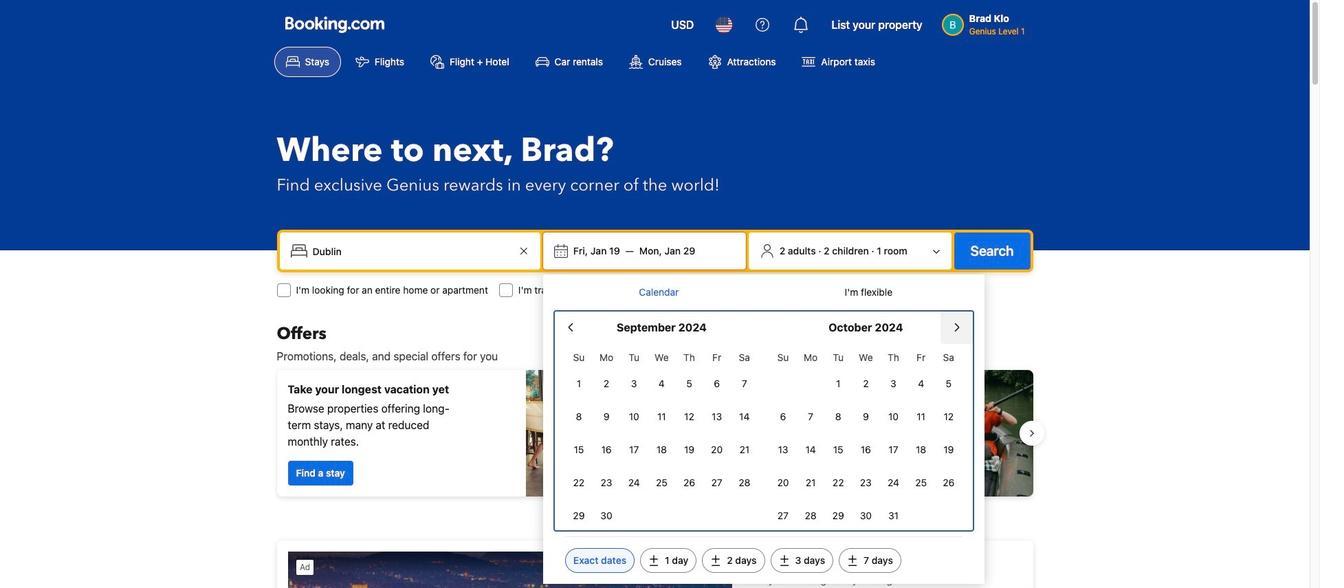 Task type: vqa. For each thing, say whether or not it's contained in the screenshot.
areas
no



Task type: describe. For each thing, give the bounding box(es) containing it.
2 September 2024 checkbox
[[593, 369, 621, 399]]

10 October 2024 checkbox
[[880, 402, 908, 432]]

13 September 2024 checkbox
[[704, 402, 731, 432]]

30 October 2024 checkbox
[[853, 501, 880, 531]]

5 October 2024 checkbox
[[935, 369, 963, 399]]

a young girl and woman kayak on a river image
[[661, 370, 1034, 497]]

28 September 2024 checkbox
[[731, 468, 759, 498]]

2 grid from the left
[[770, 344, 963, 531]]

your account menu brad klo genius level 1 element
[[942, 6, 1031, 38]]

4 October 2024 checkbox
[[908, 369, 935, 399]]

13 October 2024 checkbox
[[770, 435, 797, 465]]

take your longest vacation yet image
[[526, 370, 650, 497]]

16 October 2024 checkbox
[[853, 435, 880, 465]]

10 September 2024 checkbox
[[621, 402, 648, 432]]

20 September 2024 checkbox
[[704, 435, 731, 465]]

6 September 2024 checkbox
[[704, 369, 731, 399]]

16 September 2024 checkbox
[[593, 435, 621, 465]]

1 September 2024 checkbox
[[565, 369, 593, 399]]

18 October 2024 checkbox
[[908, 435, 935, 465]]

5 September 2024 checkbox
[[676, 369, 704, 399]]

11 October 2024 checkbox
[[908, 402, 935, 432]]

2 October 2024 checkbox
[[853, 369, 880, 399]]

21 September 2024 checkbox
[[731, 435, 759, 465]]

18 September 2024 checkbox
[[648, 435, 676, 465]]

24 October 2024 checkbox
[[880, 468, 908, 498]]

17 October 2024 checkbox
[[880, 435, 908, 465]]

29 September 2024 checkbox
[[565, 501, 593, 531]]

27 September 2024 checkbox
[[704, 468, 731, 498]]

23 October 2024 checkbox
[[853, 468, 880, 498]]

1 October 2024 checkbox
[[825, 369, 853, 399]]

29 October 2024 checkbox
[[825, 501, 853, 531]]



Task type: locate. For each thing, give the bounding box(es) containing it.
22 October 2024 checkbox
[[825, 468, 853, 498]]

26 October 2024 checkbox
[[935, 468, 963, 498]]

15 September 2024 checkbox
[[565, 435, 593, 465]]

15 October 2024 checkbox
[[825, 435, 853, 465]]

21 October 2024 checkbox
[[797, 468, 825, 498]]

19 September 2024 checkbox
[[676, 435, 704, 465]]

1 horizontal spatial grid
[[770, 344, 963, 531]]

20 October 2024 checkbox
[[770, 468, 797, 498]]

9 September 2024 checkbox
[[593, 402, 621, 432]]

28 October 2024 checkbox
[[797, 501, 825, 531]]

1 grid from the left
[[565, 344, 759, 531]]

grid
[[565, 344, 759, 531], [770, 344, 963, 531]]

22 September 2024 checkbox
[[565, 468, 593, 498]]

31 October 2024 checkbox
[[880, 501, 908, 531]]

17 September 2024 checkbox
[[621, 435, 648, 465]]

12 October 2024 checkbox
[[935, 402, 963, 432]]

14 October 2024 checkbox
[[797, 435, 825, 465]]

9 October 2024 checkbox
[[853, 402, 880, 432]]

7 September 2024 checkbox
[[731, 369, 759, 399]]

23 September 2024 checkbox
[[593, 468, 621, 498]]

14 September 2024 checkbox
[[731, 402, 759, 432]]

24 September 2024 checkbox
[[621, 468, 648, 498]]

main content
[[266, 323, 1045, 588]]

30 September 2024 checkbox
[[593, 501, 621, 531]]

0 horizontal spatial grid
[[565, 344, 759, 531]]

25 October 2024 checkbox
[[908, 468, 935, 498]]

3 September 2024 checkbox
[[621, 369, 648, 399]]

11 September 2024 checkbox
[[648, 402, 676, 432]]

19 October 2024 checkbox
[[935, 435, 963, 465]]

6 October 2024 checkbox
[[770, 402, 797, 432]]

26 September 2024 checkbox
[[676, 468, 704, 498]]

27 October 2024 checkbox
[[770, 501, 797, 531]]

region
[[266, 365, 1045, 502]]

25 September 2024 checkbox
[[648, 468, 676, 498]]

booking.com image
[[285, 17, 384, 33]]

tab list
[[554, 275, 974, 312]]

8 September 2024 checkbox
[[565, 402, 593, 432]]

4 September 2024 checkbox
[[648, 369, 676, 399]]

3 October 2024 checkbox
[[880, 369, 908, 399]]

8 October 2024 checkbox
[[825, 402, 853, 432]]

Where are you going? field
[[307, 239, 516, 263]]

12 September 2024 checkbox
[[676, 402, 704, 432]]

7 October 2024 checkbox
[[797, 402, 825, 432]]



